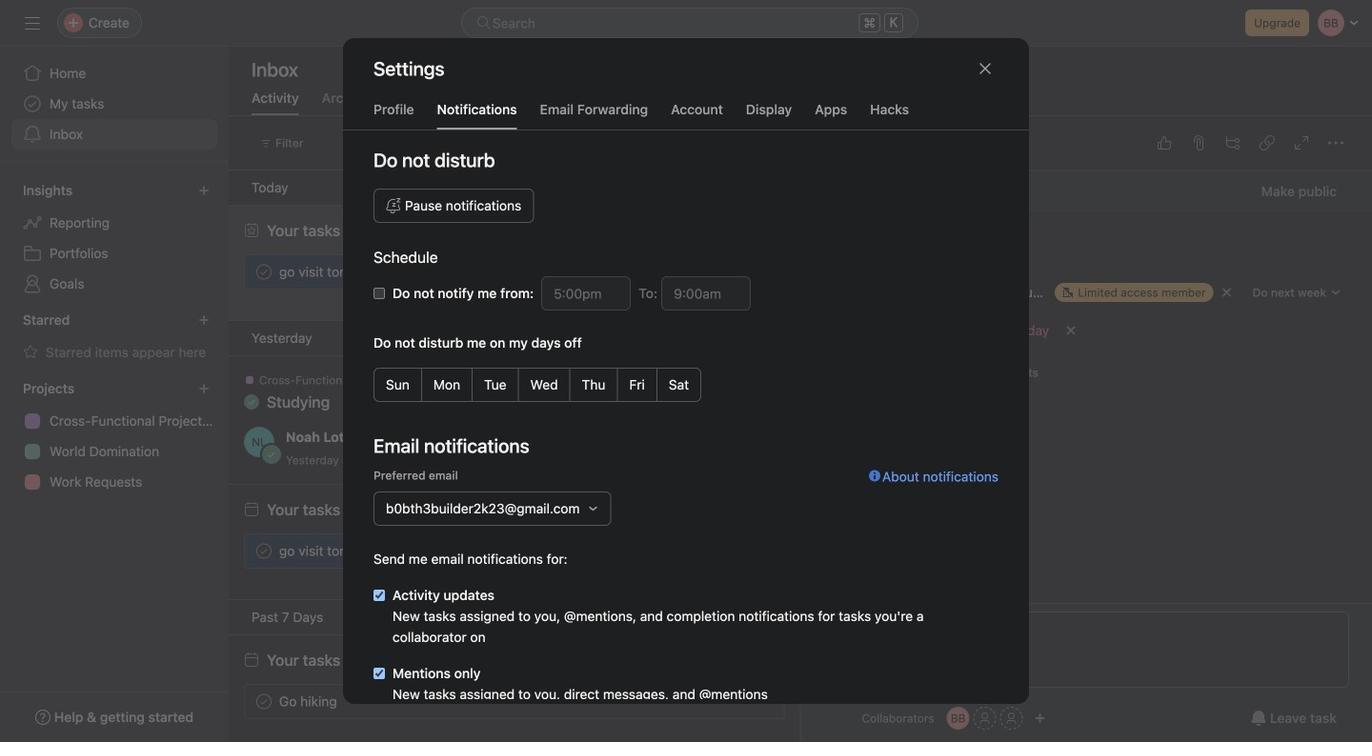 Task type: vqa. For each thing, say whether or not it's contained in the screenshot.
'add subtask' 'icon'
yes



Task type: locate. For each thing, give the bounding box(es) containing it.
mark complete image down your tasks for mar 20, task element
[[253, 540, 275, 563]]

close this dialog image
[[978, 61, 993, 76]]

1 mark complete image from the top
[[253, 261, 275, 284]]

remove assignee image
[[1221, 287, 1233, 298]]

main content
[[801, 171, 1372, 742]]

your tasks for mar 20, task element
[[267, 501, 418, 519]]

0 likes. click to like this task image
[[1157, 135, 1172, 151]]

mark complete checkbox down your tasks for mar 20, task element
[[253, 540, 275, 563]]

None checkbox
[[374, 288, 385, 299], [374, 668, 385, 679], [374, 288, 385, 299], [374, 668, 385, 679]]

1 vertical spatial mark complete checkbox
[[253, 690, 275, 713]]

None checkbox
[[374, 590, 385, 601]]

open user profile image
[[244, 427, 274, 457], [824, 612, 854, 642]]

0 vertical spatial open user profile image
[[244, 427, 274, 457]]

1 vertical spatial mark complete image
[[253, 540, 275, 563]]

1 mark complete checkbox from the top
[[253, 540, 275, 563]]

2 vertical spatial mark complete image
[[253, 690, 275, 713]]

go visit tomy dialog
[[801, 116, 1372, 742]]

1 vertical spatial open user profile image
[[824, 612, 854, 642]]

your tasks for mar 15, task element
[[267, 651, 415, 669]]

global element
[[0, 47, 229, 161]]

copy task link image
[[1260, 135, 1275, 151]]

0 vertical spatial mark complete checkbox
[[253, 540, 275, 563]]

add subtask image
[[1226, 135, 1241, 151]]

full screen image
[[1294, 135, 1309, 151]]

mark complete image down your tasks for mar 15, task element
[[253, 690, 275, 713]]

mark complete image down your tasks for today, task 'element' on the left of page
[[253, 261, 275, 284]]

None text field
[[541, 276, 631, 311]]

2 mark complete image from the top
[[253, 540, 275, 563]]

dialog
[[343, 38, 1029, 742]]

None text field
[[662, 276, 751, 311]]

1 horizontal spatial open user profile image
[[824, 612, 854, 642]]

hide sidebar image
[[25, 15, 40, 30]]

0 vertical spatial mark complete image
[[253, 261, 275, 284]]

Mark complete checkbox
[[253, 540, 275, 563], [253, 690, 275, 713]]

mark complete checkbox down your tasks for mar 15, task element
[[253, 690, 275, 713]]

mark complete image
[[253, 261, 275, 284], [253, 540, 275, 563], [253, 690, 275, 713]]

Task Name text field
[[810, 224, 1349, 268]]



Task type: describe. For each thing, give the bounding box(es) containing it.
clear due date image
[[1066, 325, 1077, 336]]

mark complete image for your tasks for today, task 'element' on the left of page
[[253, 261, 275, 284]]

insights element
[[0, 173, 229, 303]]

projects element
[[0, 372, 229, 501]]

add or remove collaborators image
[[947, 707, 970, 730]]

starred element
[[0, 303, 229, 372]]

add or remove collaborators image
[[1035, 713, 1046, 724]]

3 mark complete image from the top
[[253, 690, 275, 713]]

0 horizontal spatial open user profile image
[[244, 427, 274, 457]]

mark complete image for your tasks for mar 20, task element
[[253, 540, 275, 563]]

your tasks for today, task element
[[267, 222, 408, 240]]

2 mark complete checkbox from the top
[[253, 690, 275, 713]]

settings tab list
[[343, 99, 1029, 131]]

Mark complete checkbox
[[253, 261, 275, 284]]



